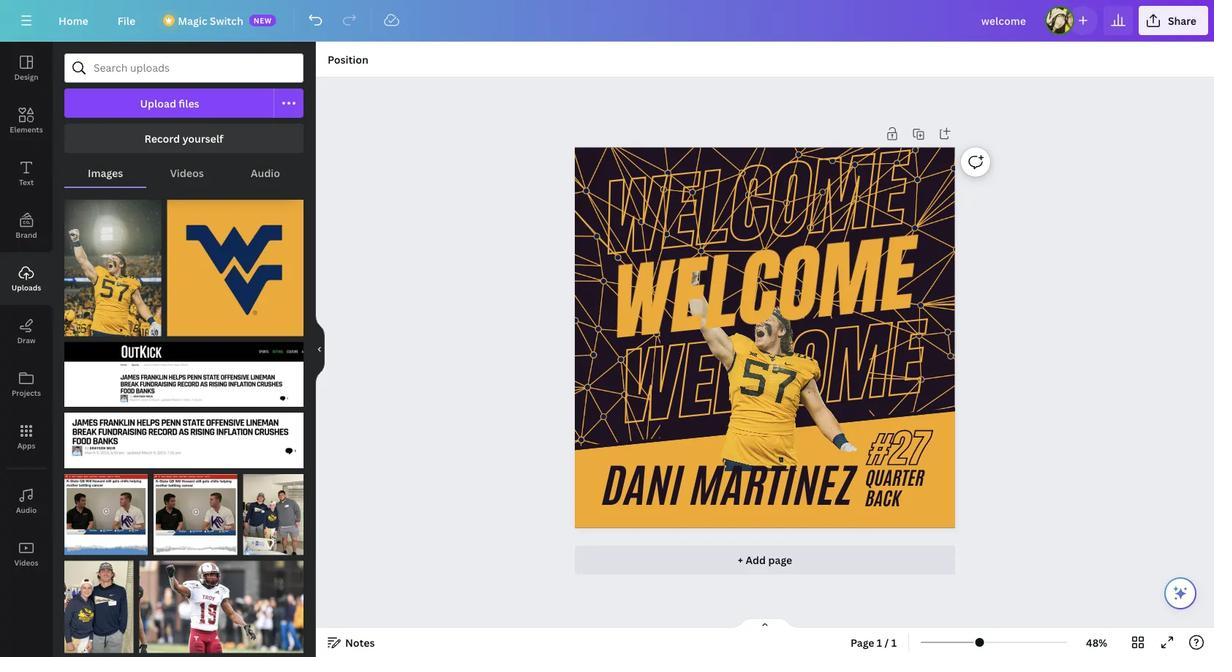 Task type: describe. For each thing, give the bounding box(es) containing it.
file
[[118, 14, 136, 27]]

switch
[[210, 14, 243, 27]]

upload files
[[140, 96, 199, 110]]

show pages image
[[730, 618, 801, 629]]

file button
[[106, 6, 147, 35]]

upload files button
[[64, 89, 274, 118]]

record
[[145, 131, 180, 145]]

0 vertical spatial videos button
[[147, 159, 227, 187]]

dani martinez
[[604, 453, 856, 519]]

text
[[19, 177, 34, 187]]

48% button
[[1074, 631, 1121, 654]]

record yourself button
[[64, 124, 304, 153]]

abstract lines background  geometric technology image
[[569, 95, 962, 488]]

2 1 from the left
[[892, 636, 897, 649]]

apps button
[[0, 411, 53, 463]]

home
[[59, 14, 88, 27]]

/
[[885, 636, 889, 649]]

0 horizontal spatial videos button
[[0, 528, 53, 580]]

position
[[328, 52, 369, 66]]

back
[[866, 485, 902, 512]]

position button
[[322, 48, 374, 71]]

magic switch
[[178, 14, 243, 27]]

share button
[[1139, 6, 1209, 35]]

text button
[[0, 147, 53, 200]]

0 horizontal spatial audio button
[[0, 475, 53, 528]]

brand button
[[0, 200, 53, 252]]

upload
[[140, 96, 176, 110]]

main menu bar
[[0, 0, 1215, 42]]

magic
[[178, 14, 207, 27]]

brand
[[16, 230, 37, 240]]

+ add page
[[738, 553, 793, 567]]

quarter back
[[866, 465, 925, 512]]

dani
[[604, 453, 684, 519]]



Task type: vqa. For each thing, say whether or not it's contained in the screenshot.
Record yourself
yes



Task type: locate. For each thing, give the bounding box(es) containing it.
elements button
[[0, 94, 53, 147]]

0 horizontal spatial videos
[[14, 558, 38, 567]]

projects button
[[0, 358, 53, 411]]

yourself
[[183, 131, 223, 145]]

1 vertical spatial audio
[[16, 505, 37, 515]]

uploads
[[12, 282, 41, 292]]

side panel tab list
[[0, 42, 53, 580]]

+
[[738, 553, 744, 567]]

record yourself
[[145, 131, 223, 145]]

1 right "/"
[[892, 636, 897, 649]]

notes button
[[322, 631, 381, 654]]

hide image
[[315, 314, 325, 385]]

1 left "/"
[[877, 636, 883, 649]]

videos button
[[147, 159, 227, 187], [0, 528, 53, 580]]

audio inside side panel tab list
[[16, 505, 37, 515]]

design button
[[0, 42, 53, 94]]

1 vertical spatial videos button
[[0, 528, 53, 580]]

audio button
[[227, 159, 304, 187], [0, 475, 53, 528]]

+ add page button
[[575, 545, 955, 575]]

images button
[[64, 159, 147, 187]]

0 vertical spatial audio button
[[227, 159, 304, 187]]

share
[[1169, 14, 1197, 27]]

audio
[[251, 166, 280, 180], [16, 505, 37, 515]]

elements
[[10, 124, 43, 134]]

uploads button
[[0, 252, 53, 305]]

images
[[88, 166, 123, 180]]

1
[[877, 636, 883, 649], [892, 636, 897, 649]]

1 1 from the left
[[877, 636, 883, 649]]

Search uploads search field
[[94, 54, 294, 82]]

1 horizontal spatial 1
[[892, 636, 897, 649]]

notes
[[345, 636, 375, 649]]

0 horizontal spatial audio
[[16, 505, 37, 515]]

apps
[[17, 441, 35, 450]]

draw
[[17, 335, 36, 345]]

new
[[254, 15, 272, 25]]

welcome
[[599, 128, 915, 281], [607, 212, 923, 366], [616, 297, 932, 450]]

1 vertical spatial audio button
[[0, 475, 53, 528]]

files
[[179, 96, 199, 110]]

draw button
[[0, 305, 53, 358]]

home link
[[47, 6, 100, 35]]

martinez
[[692, 453, 856, 519]]

1 horizontal spatial audio button
[[227, 159, 304, 187]]

quarter
[[866, 465, 925, 492]]

add
[[746, 553, 766, 567]]

0 horizontal spatial 1
[[877, 636, 883, 649]]

1 vertical spatial videos
[[14, 558, 38, 567]]

page
[[851, 636, 875, 649]]

1 horizontal spatial videos
[[170, 166, 204, 180]]

page
[[769, 553, 793, 567]]

canva assistant image
[[1172, 585, 1190, 602]]

0 vertical spatial audio
[[251, 166, 280, 180]]

videos
[[170, 166, 204, 180], [14, 558, 38, 567]]

projects
[[12, 388, 41, 398]]

1 horizontal spatial audio
[[251, 166, 280, 180]]

page 1 / 1
[[851, 636, 897, 649]]

group
[[64, 191, 161, 336], [167, 191, 304, 336], [64, 333, 304, 407], [64, 404, 304, 468], [64, 465, 148, 555], [154, 465, 237, 555], [243, 465, 304, 555], [64, 552, 134, 653], [139, 552, 304, 653]]

#27
[[870, 420, 930, 478]]

videos inside side panel tab list
[[14, 558, 38, 567]]

1 horizontal spatial videos button
[[147, 159, 227, 187]]

48%
[[1087, 636, 1108, 649]]

Design title text field
[[970, 6, 1040, 35]]

design
[[14, 72, 38, 82]]

0 vertical spatial videos
[[170, 166, 204, 180]]



